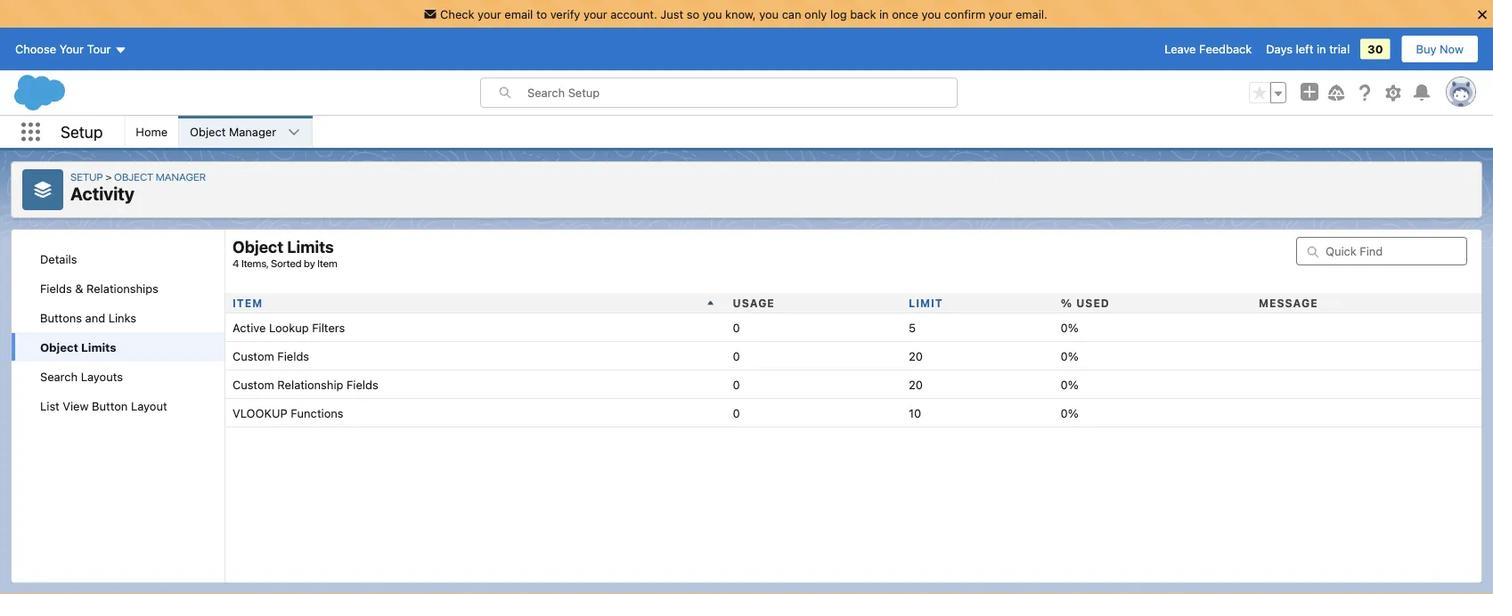 Task type: vqa. For each thing, say whether or not it's contained in the screenshot.
3rd '0' from the bottom of the page
yes



Task type: locate. For each thing, give the bounding box(es) containing it.
active lookup filters
[[233, 321, 345, 334]]

in right back
[[879, 7, 889, 21]]

button
[[92, 399, 128, 413]]

20
[[909, 349, 923, 363], [909, 378, 923, 391]]

2 horizontal spatial you
[[922, 7, 941, 21]]

know,
[[725, 7, 756, 21]]

1 vertical spatial 20
[[909, 378, 923, 391]]

choose your tour
[[15, 42, 111, 56]]

choose your tour button
[[14, 35, 128, 63]]

setup up activity
[[70, 170, 103, 183]]

leave
[[1165, 42, 1196, 56]]

1 0% from the top
[[1061, 321, 1079, 334]]

fields
[[40, 282, 72, 295], [277, 349, 309, 363], [347, 378, 378, 391]]

4 0 from the top
[[733, 406, 740, 420]]

1 horizontal spatial limits
[[287, 237, 334, 257]]

limits up by
[[287, 237, 334, 257]]

vlookup
[[233, 406, 288, 420]]

object manager
[[190, 125, 276, 139], [114, 170, 206, 183]]

0 horizontal spatial your
[[478, 7, 501, 21]]

2 0% from the top
[[1061, 349, 1079, 363]]

0 vertical spatial object manager link
[[179, 116, 287, 148]]

3 0 from the top
[[733, 378, 740, 391]]

details link
[[12, 244, 225, 274]]

object limits link
[[12, 332, 225, 362]]

custom fields
[[233, 349, 309, 363]]

item inside "object limits 4 items, sorted by item"
[[317, 257, 337, 270]]

functions
[[291, 406, 344, 420]]

object manager down home link
[[114, 170, 206, 183]]

5
[[909, 321, 916, 334]]

1 vertical spatial in
[[1317, 42, 1326, 56]]

object manager link down home link
[[114, 170, 206, 183]]

limit link
[[909, 297, 943, 309]]

limits for object limits
[[81, 340, 116, 354]]

0 vertical spatial limits
[[287, 237, 334, 257]]

now
[[1440, 42, 1464, 56]]

custom
[[233, 349, 274, 363], [233, 378, 274, 391]]

object manager link
[[179, 116, 287, 148], [114, 170, 206, 183]]

0 horizontal spatial manager
[[156, 170, 206, 183]]

your
[[478, 7, 501, 21], [584, 7, 607, 21], [989, 7, 1013, 21]]

group
[[1249, 82, 1287, 103]]

you right so
[[703, 7, 722, 21]]

1 vertical spatial manager
[[156, 170, 206, 183]]

you left can at the right top of the page
[[759, 7, 779, 21]]

list view button layout link
[[12, 391, 225, 421]]

1 0 from the top
[[733, 321, 740, 334]]

verify
[[550, 7, 580, 21]]

setup
[[61, 122, 103, 141], [70, 170, 103, 183]]

2 0 from the top
[[733, 349, 740, 363]]

active
[[233, 321, 266, 334]]

1 vertical spatial limits
[[81, 340, 116, 354]]

just
[[661, 7, 683, 21]]

object manager link right home
[[179, 116, 287, 148]]

0 vertical spatial custom
[[233, 349, 274, 363]]

item
[[317, 257, 337, 270], [233, 297, 263, 309]]

view
[[63, 399, 89, 413]]

object inside tab list
[[40, 340, 78, 354]]

left
[[1296, 42, 1314, 56]]

20 down 5 at right
[[909, 349, 923, 363]]

0 vertical spatial fields
[[40, 282, 72, 295]]

choose
[[15, 42, 56, 56]]

list
[[40, 399, 59, 413]]

1 horizontal spatial item
[[317, 257, 337, 270]]

in right the left
[[1317, 42, 1326, 56]]

1 vertical spatial fields
[[277, 349, 309, 363]]

0 horizontal spatial item
[[233, 297, 263, 309]]

item right by
[[317, 257, 337, 270]]

2 vertical spatial fields
[[347, 378, 378, 391]]

tab list
[[12, 244, 225, 421]]

your left 'email'
[[478, 7, 501, 21]]

20 for custom relationship fields
[[909, 378, 923, 391]]

object up activity
[[114, 170, 153, 183]]

0 horizontal spatial you
[[703, 7, 722, 21]]

limits up the layouts at bottom
[[81, 340, 116, 354]]

custom down active
[[233, 349, 274, 363]]

in
[[879, 7, 889, 21], [1317, 42, 1326, 56]]

fields & relationships link
[[12, 274, 225, 303]]

custom relationship fields
[[233, 378, 378, 391]]

%
[[1061, 297, 1073, 309]]

can
[[782, 7, 801, 21]]

vlookup functions
[[233, 406, 344, 420]]

your right verify
[[584, 7, 607, 21]]

object up items, at top left
[[233, 237, 283, 257]]

object
[[190, 125, 226, 139], [114, 170, 153, 183], [233, 237, 283, 257], [40, 340, 78, 354]]

2 you from the left
[[759, 7, 779, 21]]

fields down lookup on the bottom left of the page
[[277, 349, 309, 363]]

0 horizontal spatial limits
[[81, 340, 116, 354]]

email.
[[1016, 7, 1048, 21]]

buy now
[[1416, 42, 1464, 56]]

1 20 from the top
[[909, 349, 923, 363]]

0
[[733, 321, 740, 334], [733, 349, 740, 363], [733, 378, 740, 391], [733, 406, 740, 420]]

3 your from the left
[[989, 7, 1013, 21]]

limits inside "object limits 4 items, sorted by item"
[[287, 237, 334, 257]]

back
[[850, 7, 876, 21]]

used
[[1076, 297, 1110, 309]]

1 horizontal spatial your
[[584, 7, 607, 21]]

0% for custom fields
[[1061, 349, 1079, 363]]

30
[[1368, 42, 1383, 56]]

fields left &
[[40, 282, 72, 295]]

tour
[[87, 42, 111, 56]]

2 your from the left
[[584, 7, 607, 21]]

custom up "vlookup"
[[233, 378, 274, 391]]

you
[[703, 7, 722, 21], [759, 7, 779, 21], [922, 7, 941, 21]]

2 horizontal spatial your
[[989, 7, 1013, 21]]

object right home
[[190, 125, 226, 139]]

trial
[[1330, 42, 1350, 56]]

object up search
[[40, 340, 78, 354]]

object limits
[[40, 340, 116, 354]]

1 horizontal spatial manager
[[229, 125, 276, 139]]

0 vertical spatial item
[[317, 257, 337, 270]]

0 for custom fields
[[733, 349, 740, 363]]

2 custom from the top
[[233, 378, 274, 391]]

1 vertical spatial custom
[[233, 378, 274, 391]]

3 0% from the top
[[1061, 378, 1079, 391]]

0 for vlookup functions
[[733, 406, 740, 420]]

limits
[[287, 237, 334, 257], [81, 340, 116, 354]]

feedback
[[1199, 42, 1252, 56]]

4 0% from the top
[[1061, 406, 1079, 420]]

leave feedback link
[[1165, 42, 1252, 56]]

you right the once
[[922, 7, 941, 21]]

4
[[233, 257, 239, 270]]

1 horizontal spatial you
[[759, 7, 779, 21]]

buttons and links link
[[12, 303, 225, 332]]

0 horizontal spatial in
[[879, 7, 889, 21]]

account.
[[611, 7, 657, 21]]

2 20 from the top
[[909, 378, 923, 391]]

1 custom from the top
[[233, 349, 274, 363]]

usage element
[[726, 293, 902, 314]]

object manager right home
[[190, 125, 276, 139]]

your left email.
[[989, 7, 1013, 21]]

custom for custom relationship fields
[[233, 378, 274, 391]]

fields right relationship
[[347, 378, 378, 391]]

tab list containing details
[[12, 244, 225, 421]]

0 vertical spatial 20
[[909, 349, 923, 363]]

home link
[[125, 116, 178, 148]]

1 vertical spatial setup
[[70, 170, 103, 183]]

0%
[[1061, 321, 1079, 334], [1061, 349, 1079, 363], [1061, 378, 1079, 391], [1061, 406, 1079, 420]]

log
[[830, 7, 847, 21]]

manager
[[229, 125, 276, 139], [156, 170, 206, 183]]

10
[[909, 406, 921, 420]]

fields & relationships
[[40, 282, 158, 295]]

3 you from the left
[[922, 7, 941, 21]]

0 for active lookup filters
[[733, 321, 740, 334]]

to
[[536, 7, 547, 21]]

20 up 10
[[909, 378, 923, 391]]

setup up setup link
[[61, 122, 103, 141]]

so
[[687, 7, 699, 21]]

item up active
[[233, 297, 263, 309]]



Task type: describe. For each thing, give the bounding box(es) containing it.
1 vertical spatial item
[[233, 297, 263, 309]]

check
[[440, 7, 474, 21]]

only
[[805, 7, 827, 21]]

activity
[[70, 183, 135, 204]]

layout
[[131, 399, 167, 413]]

limit
[[909, 297, 943, 309]]

buy now button
[[1401, 35, 1479, 63]]

object limits 4 items, sorted by item
[[233, 237, 337, 270]]

details
[[40, 252, 77, 266]]

0 horizontal spatial fields
[[40, 282, 72, 295]]

search layouts link
[[12, 362, 225, 391]]

item link
[[233, 297, 263, 309]]

email
[[505, 7, 533, 21]]

search
[[40, 370, 78, 383]]

filters
[[312, 321, 345, 334]]

and
[[85, 311, 105, 324]]

relationships
[[86, 282, 158, 295]]

links
[[108, 311, 136, 324]]

0% for custom relationship fields
[[1061, 378, 1079, 391]]

confirm
[[944, 7, 986, 21]]

1 your from the left
[[478, 7, 501, 21]]

% used
[[1061, 297, 1110, 309]]

0 vertical spatial manager
[[229, 125, 276, 139]]

days left in trial
[[1266, 42, 1350, 56]]

custom for custom fields
[[233, 349, 274, 363]]

Quick Find search field
[[1296, 237, 1467, 266]]

1 you from the left
[[703, 7, 722, 21]]

layouts
[[81, 370, 123, 383]]

home
[[136, 125, 168, 139]]

leave feedback
[[1165, 42, 1252, 56]]

message element
[[1252, 293, 1482, 314]]

buttons and links
[[40, 311, 136, 324]]

once
[[892, 7, 918, 21]]

buy
[[1416, 42, 1437, 56]]

object inside "object limits 4 items, sorted by item"
[[233, 237, 283, 257]]

% used element
[[1054, 293, 1252, 314]]

2 horizontal spatial fields
[[347, 378, 378, 391]]

1 horizontal spatial fields
[[277, 349, 309, 363]]

1 vertical spatial object manager link
[[114, 170, 206, 183]]

items,
[[241, 257, 269, 270]]

0% for vlookup functions
[[1061, 406, 1079, 420]]

20 for custom fields
[[909, 349, 923, 363]]

0 for custom relationship fields
[[733, 378, 740, 391]]

search layouts
[[40, 370, 123, 383]]

by
[[304, 257, 315, 270]]

sorted
[[271, 257, 302, 270]]

setup link
[[70, 170, 114, 183]]

lookup
[[269, 321, 309, 334]]

&
[[75, 282, 83, 295]]

your
[[59, 42, 84, 56]]

0% for active lookup filters
[[1061, 321, 1079, 334]]

limits for object limits 4 items, sorted by item
[[287, 237, 334, 257]]

1 vertical spatial object manager
[[114, 170, 206, 183]]

1 horizontal spatial in
[[1317, 42, 1326, 56]]

check your email to verify your account. just so you know, you can only log back in once you confirm your email.
[[440, 7, 1048, 21]]

0 vertical spatial setup
[[61, 122, 103, 141]]

0 vertical spatial object manager
[[190, 125, 276, 139]]

days
[[1266, 42, 1293, 56]]

list view button layout
[[40, 399, 167, 413]]

0 vertical spatial in
[[879, 7, 889, 21]]

message
[[1259, 297, 1318, 309]]

usage
[[733, 297, 775, 309]]

Search Setup text field
[[527, 78, 957, 107]]

buttons
[[40, 311, 82, 324]]

relationship
[[277, 378, 343, 391]]



